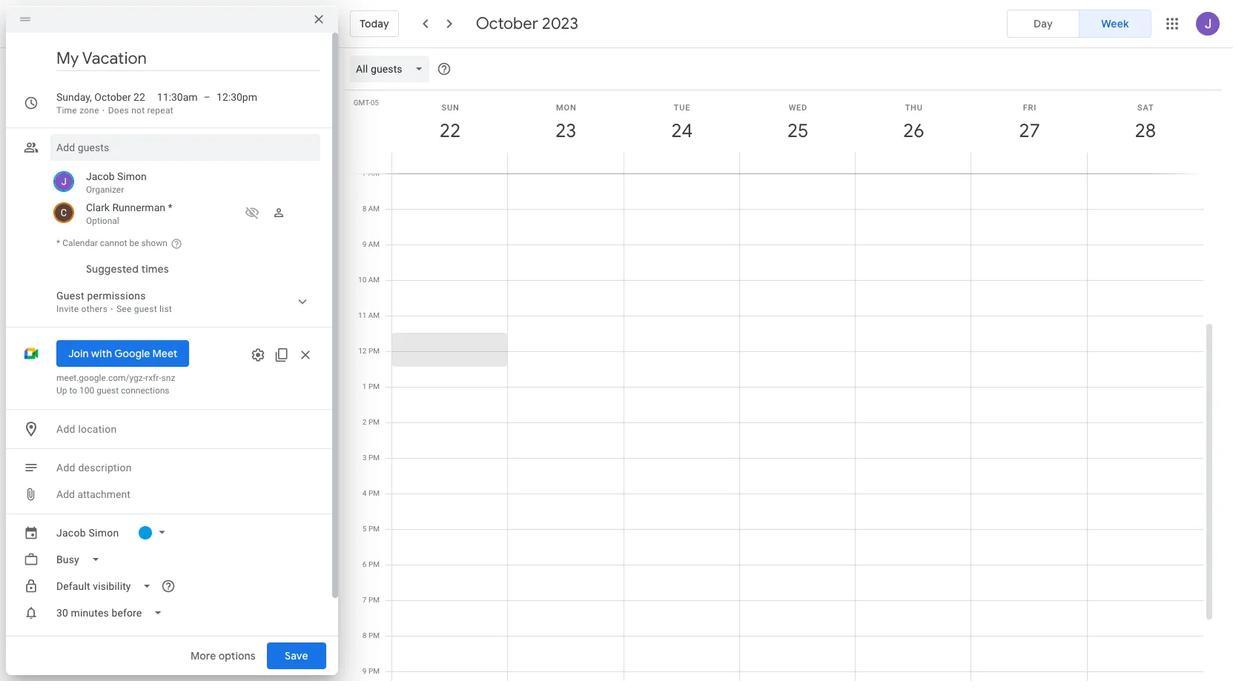 Task type: locate. For each thing, give the bounding box(es) containing it.
grid
[[344, 48, 1216, 682]]

thursday, october 26 element
[[897, 114, 931, 148]]

1 horizontal spatial 22
[[439, 119, 460, 143]]

add left attachment
[[56, 489, 75, 501]]

1 vertical spatial 9
[[363, 668, 367, 676]]

optional
[[86, 216, 119, 226]]

add left notification
[[56, 636, 75, 648]]

pm right 2 on the left bottom of the page
[[369, 418, 380, 427]]

add inside "button"
[[56, 489, 75, 501]]

pm right 5
[[369, 525, 380, 533]]

add inside button
[[56, 636, 75, 648]]

sunday,
[[56, 91, 92, 103]]

3 am from the top
[[369, 240, 380, 249]]

1 vertical spatial simon
[[89, 528, 119, 539]]

5 pm from the top
[[369, 490, 380, 498]]

1 horizontal spatial jacob
[[86, 171, 115, 183]]

10 pm from the top
[[369, 668, 380, 676]]

gmt-
[[354, 99, 371, 107]]

1 vertical spatial 22
[[439, 119, 460, 143]]

1 horizontal spatial october
[[476, 13, 539, 34]]

jacob simon
[[56, 528, 119, 539]]

am up 9 am
[[369, 205, 380, 213]]

2 pm from the top
[[369, 383, 380, 391]]

0 horizontal spatial guest
[[97, 386, 119, 396]]

jacob up organizer
[[86, 171, 115, 183]]

repeat
[[147, 105, 174, 116]]

show schedule of clark runnerman image
[[240, 201, 264, 225]]

day
[[1034, 17, 1054, 30]]

add up add attachment
[[56, 462, 75, 474]]

pm for 2 pm
[[369, 418, 380, 427]]

22 up the not
[[134, 91, 145, 103]]

meet.google.com/ygz-
[[56, 373, 145, 384]]

simon inside 'jacob simon organizer'
[[117, 171, 147, 183]]

pm down 8 pm
[[369, 668, 380, 676]]

join with google meet
[[68, 347, 178, 361]]

11:30am
[[157, 91, 198, 103]]

*
[[168, 202, 172, 214], [56, 238, 60, 249]]

october up does
[[94, 91, 131, 103]]

jacob
[[86, 171, 115, 183], [56, 528, 86, 539]]

pm up 8 pm
[[369, 597, 380, 605]]

* left calendar
[[56, 238, 60, 249]]

meet
[[153, 347, 178, 361]]

22 down "sun"
[[439, 119, 460, 143]]

am down 8 am
[[369, 240, 380, 249]]

3 pm from the top
[[369, 418, 380, 427]]

see
[[116, 304, 132, 315]]

guest left list on the top left of page
[[134, 304, 157, 315]]

1 pm from the top
[[369, 347, 380, 355]]

9 pm from the top
[[369, 632, 380, 640]]

1 vertical spatial *
[[56, 238, 60, 249]]

0 vertical spatial guest
[[134, 304, 157, 315]]

3 pm
[[363, 454, 380, 462]]

2 pm
[[363, 418, 380, 427]]

0 horizontal spatial jacob
[[56, 528, 86, 539]]

0 vertical spatial *
[[168, 202, 172, 214]]

add for add description
[[56, 462, 75, 474]]

9 down 8 pm
[[363, 668, 367, 676]]

simon for jacob simon organizer
[[117, 171, 147, 183]]

2 7 from the top
[[363, 597, 367, 605]]

22
[[134, 91, 145, 103], [439, 119, 460, 143]]

2 am from the top
[[369, 205, 380, 213]]

6
[[363, 561, 367, 569]]

0 vertical spatial october
[[476, 13, 539, 34]]

4
[[363, 490, 367, 498]]

23 column header
[[508, 91, 624, 174]]

5
[[363, 525, 367, 533]]

sun
[[442, 103, 460, 113]]

7 down "6"
[[363, 597, 367, 605]]

0 vertical spatial simon
[[117, 171, 147, 183]]

0 vertical spatial jacob
[[86, 171, 115, 183]]

8 pm from the top
[[369, 597, 380, 605]]

am right 11
[[369, 312, 380, 320]]

1 pm
[[363, 383, 380, 391]]

suggested times
[[86, 263, 169, 276]]

pm for 6 pm
[[369, 561, 380, 569]]

8 up 9 am
[[363, 205, 367, 213]]

gmt-05
[[354, 99, 379, 107]]

option group
[[1008, 10, 1152, 38]]

None field
[[350, 56, 435, 82], [50, 547, 112, 574], [50, 574, 164, 600], [50, 600, 175, 627], [350, 56, 435, 82], [50, 547, 112, 574], [50, 574, 164, 600], [50, 600, 175, 627]]

8 am
[[363, 205, 380, 213]]

clark runnerman, optional tree item
[[50, 198, 321, 229]]

0 horizontal spatial *
[[56, 238, 60, 249]]

* down jacob simon, organizer tree item
[[168, 202, 172, 214]]

am up 8 am
[[369, 169, 380, 177]]

pm right the 4
[[369, 490, 380, 498]]

pm right 12
[[369, 347, 380, 355]]

7
[[363, 169, 367, 177], [363, 597, 367, 605]]

mon
[[557, 103, 577, 113]]

snz
[[161, 373, 175, 384]]

pm right 1
[[369, 383, 380, 391]]

4 pm from the top
[[369, 454, 380, 462]]

guests invited to this event. tree
[[50, 167, 321, 229]]

1 am from the top
[[369, 169, 380, 177]]

26 column header
[[856, 91, 972, 174]]

9
[[363, 240, 367, 249], [363, 668, 367, 676]]

pm down 7 pm
[[369, 632, 380, 640]]

guest down 'meet.google.com/ygz-'
[[97, 386, 119, 396]]

pm for 12 pm
[[369, 347, 380, 355]]

am for 9 am
[[369, 240, 380, 249]]

0 horizontal spatial october
[[94, 91, 131, 103]]

0 vertical spatial 22
[[134, 91, 145, 103]]

sunday, october 22
[[56, 91, 145, 103]]

1 vertical spatial october
[[94, 91, 131, 103]]

pm
[[369, 347, 380, 355], [369, 383, 380, 391], [369, 418, 380, 427], [369, 454, 380, 462], [369, 490, 380, 498], [369, 525, 380, 533], [369, 561, 380, 569], [369, 597, 380, 605], [369, 632, 380, 640], [369, 668, 380, 676]]

am for 11 am
[[369, 312, 380, 320]]

7 pm from the top
[[369, 561, 380, 569]]

1 horizontal spatial *
[[168, 202, 172, 214]]

fri 27
[[1019, 103, 1040, 143]]

4 am from the top
[[369, 276, 380, 284]]

8
[[363, 205, 367, 213], [363, 632, 367, 640]]

2
[[363, 418, 367, 427]]

add left location at the left bottom of page
[[56, 424, 75, 436]]

8 down 7 pm
[[363, 632, 367, 640]]

cannot
[[100, 238, 127, 249]]

be
[[129, 238, 139, 249]]

with
[[91, 347, 112, 361]]

1 vertical spatial guest
[[97, 386, 119, 396]]

jacob for jacob simon organizer
[[86, 171, 115, 183]]

0 vertical spatial 9
[[363, 240, 367, 249]]

05
[[371, 99, 379, 107]]

9 for 9 pm
[[363, 668, 367, 676]]

5 pm
[[363, 525, 380, 533]]

3 add from the top
[[56, 489, 75, 501]]

am right 10 at top left
[[369, 276, 380, 284]]

9 up 10 at top left
[[363, 240, 367, 249]]

am
[[369, 169, 380, 177], [369, 205, 380, 213], [369, 240, 380, 249], [369, 276, 380, 284], [369, 312, 380, 320]]

6 pm from the top
[[369, 525, 380, 533]]

8 for 8 am
[[363, 205, 367, 213]]

shown
[[141, 238, 168, 249]]

jacob inside 'jacob simon organizer'
[[86, 171, 115, 183]]

add for add attachment
[[56, 489, 75, 501]]

7 for 7 pm
[[363, 597, 367, 605]]

1 vertical spatial 7
[[363, 597, 367, 605]]

28
[[1135, 119, 1156, 143]]

28 column header
[[1088, 91, 1204, 174]]

1 7 from the top
[[363, 169, 367, 177]]

2 8 from the top
[[363, 632, 367, 640]]

7 up 8 am
[[363, 169, 367, 177]]

tue 24
[[671, 103, 692, 143]]

times
[[141, 263, 169, 276]]

pm for 8 pm
[[369, 632, 380, 640]]

7 am
[[363, 169, 380, 177]]

jacob down add attachment "button"
[[56, 528, 86, 539]]

Day radio
[[1008, 10, 1080, 38]]

guest inside meet.google.com/ygz-rxfr-snz up to 100 guest connections
[[97, 386, 119, 396]]

pm for 3 pm
[[369, 454, 380, 462]]

12:30pm
[[217, 91, 257, 103]]

october
[[476, 13, 539, 34], [94, 91, 131, 103]]

simon up organizer
[[117, 171, 147, 183]]

1 vertical spatial jacob
[[56, 528, 86, 539]]

add location button
[[50, 416, 321, 443]]

simon down attachment
[[89, 528, 119, 539]]

description
[[78, 462, 132, 474]]

pm for 4 pm
[[369, 490, 380, 498]]

10
[[358, 276, 367, 284]]

time
[[56, 105, 77, 116]]

today button
[[350, 6, 399, 42]]

october 2023
[[476, 13, 579, 34]]

pm right "6"
[[369, 561, 380, 569]]

1 add from the top
[[56, 424, 75, 436]]

others
[[81, 304, 108, 315]]

1 vertical spatial 8
[[363, 632, 367, 640]]

1 8 from the top
[[363, 205, 367, 213]]

4 add from the top
[[56, 636, 75, 648]]

0 vertical spatial 8
[[363, 205, 367, 213]]

jacob simon organizer
[[86, 171, 147, 195]]

1 9 from the top
[[363, 240, 367, 249]]

grid containing 22
[[344, 48, 1216, 682]]

google
[[114, 347, 150, 361]]

4 pm
[[363, 490, 380, 498]]

8 for 8 pm
[[363, 632, 367, 640]]

5 am from the top
[[369, 312, 380, 320]]

meet.google.com/ygz-rxfr-snz up to 100 guest connections
[[56, 373, 175, 396]]

22 inside column header
[[439, 119, 460, 143]]

guest
[[134, 304, 157, 315], [97, 386, 119, 396]]

wed 25
[[787, 103, 808, 143]]

friday, october 27 element
[[1013, 114, 1047, 148]]

0 vertical spatial 7
[[363, 169, 367, 177]]

rxfr-
[[145, 373, 161, 384]]

pm right 3
[[369, 454, 380, 462]]

calendar
[[62, 238, 98, 249]]

–
[[204, 91, 211, 103]]

2 9 from the top
[[363, 668, 367, 676]]

october left the 2023
[[476, 13, 539, 34]]

2 add from the top
[[56, 462, 75, 474]]

8 pm
[[363, 632, 380, 640]]

location
[[78, 424, 117, 436]]

26
[[903, 119, 924, 143]]

add description
[[56, 462, 132, 474]]



Task type: describe. For each thing, give the bounding box(es) containing it.
add attachment
[[56, 489, 130, 501]]

fri
[[1024, 103, 1037, 113]]

see guest list
[[116, 304, 172, 315]]

11:30am – 12:30pm
[[157, 91, 257, 103]]

7 pm
[[363, 597, 380, 605]]

jacob simon, organizer tree item
[[50, 167, 321, 198]]

invite
[[56, 304, 79, 315]]

suggested times button
[[80, 256, 175, 283]]

0 horizontal spatial 22
[[134, 91, 145, 103]]

connections
[[121, 386, 170, 396]]

sun 22
[[439, 103, 460, 143]]

thu
[[906, 103, 924, 113]]

add for add notification
[[56, 636, 75, 648]]

clark
[[86, 202, 110, 214]]

suggested
[[86, 263, 139, 276]]

up
[[56, 386, 67, 396]]

pm for 7 pm
[[369, 597, 380, 605]]

to
[[69, 386, 77, 396]]

guest
[[56, 290, 84, 302]]

23
[[555, 119, 576, 143]]

10 am
[[358, 276, 380, 284]]

organizer
[[86, 185, 124, 195]]

time zone
[[56, 105, 99, 116]]

9 am
[[363, 240, 380, 249]]

add location
[[56, 424, 117, 436]]

join
[[68, 347, 89, 361]]

3
[[363, 454, 367, 462]]

pm for 5 pm
[[369, 525, 380, 533]]

27 column header
[[972, 91, 1088, 174]]

sunday, october 22 element
[[433, 114, 468, 148]]

* calendar cannot be shown
[[56, 238, 168, 249]]

runnerman
[[112, 202, 165, 214]]

not
[[131, 105, 145, 116]]

* inside clark runnerman * optional
[[168, 202, 172, 214]]

25
[[787, 119, 808, 143]]

tuesday, october 24 element
[[665, 114, 699, 148]]

2023
[[542, 13, 579, 34]]

27
[[1019, 119, 1040, 143]]

9 for 9 am
[[363, 240, 367, 249]]

24 column header
[[624, 91, 740, 174]]

9 pm
[[363, 668, 380, 676]]

6 pm
[[363, 561, 380, 569]]

add notification
[[56, 636, 129, 648]]

pm for 9 pm
[[369, 668, 380, 676]]

25 column header
[[740, 91, 856, 174]]

sat 28
[[1135, 103, 1156, 143]]

list
[[160, 304, 172, 315]]

add notification button
[[50, 624, 135, 660]]

thu 26
[[903, 103, 924, 143]]

7 for 7 am
[[363, 169, 367, 177]]

am for 10 am
[[369, 276, 380, 284]]

Week radio
[[1080, 10, 1152, 38]]

does not repeat
[[108, 105, 174, 116]]

tue
[[674, 103, 691, 113]]

12 pm
[[359, 347, 380, 355]]

invite others
[[56, 304, 108, 315]]

24
[[671, 119, 692, 143]]

add attachment button
[[50, 482, 136, 508]]

option group containing day
[[1008, 10, 1152, 38]]

join with google meet link
[[56, 341, 189, 367]]

add description button
[[50, 455, 321, 482]]

100
[[79, 386, 94, 396]]

sat
[[1138, 103, 1155, 113]]

today
[[360, 17, 389, 30]]

11
[[358, 312, 367, 320]]

pm for 1 pm
[[369, 383, 380, 391]]

permissions
[[87, 290, 146, 302]]

attachment
[[77, 489, 130, 501]]

zone
[[80, 105, 99, 116]]

to element
[[204, 90, 211, 105]]

Add title text field
[[56, 47, 321, 70]]

1
[[363, 383, 367, 391]]

mon 23
[[555, 103, 577, 143]]

Guests text field
[[56, 134, 315, 161]]

wednesday, october 25 element
[[781, 114, 815, 148]]

add for add location
[[56, 424, 75, 436]]

1 horizontal spatial guest
[[134, 304, 157, 315]]

jacob for jacob simon
[[56, 528, 86, 539]]

12
[[359, 347, 367, 355]]

saturday, october 28 element
[[1129, 114, 1163, 148]]

guest permissions
[[56, 290, 146, 302]]

week
[[1102, 17, 1130, 30]]

does
[[108, 105, 129, 116]]

22 column header
[[392, 91, 508, 174]]

am for 8 am
[[369, 205, 380, 213]]

notification
[[77, 636, 129, 648]]

simon for jacob simon
[[89, 528, 119, 539]]

monday, october 23 element
[[549, 114, 584, 148]]

wed
[[789, 103, 808, 113]]

am for 7 am
[[369, 169, 380, 177]]



Task type: vqa. For each thing, say whether or not it's contained in the screenshot.


